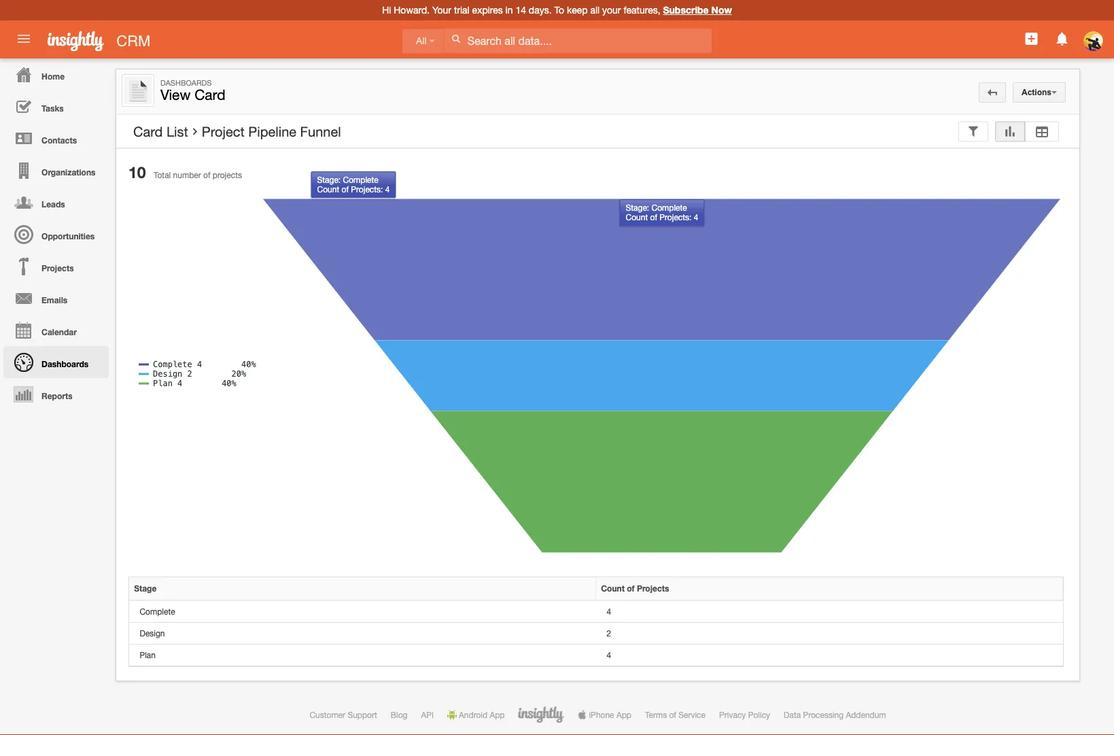 Task type: vqa. For each thing, say whether or not it's contained in the screenshot.
THAT
no



Task type: locate. For each thing, give the bounding box(es) containing it.
app
[[490, 710, 505, 720], [617, 710, 632, 720]]

complete cell
[[129, 601, 596, 623]]

stage:
[[317, 175, 341, 184], [626, 203, 650, 212]]

0 vertical spatial complete
[[343, 175, 379, 184]]

of
[[203, 170, 210, 180], [342, 185, 349, 194], [650, 212, 658, 222], [627, 584, 635, 593], [669, 710, 677, 720]]

1 horizontal spatial app
[[617, 710, 632, 720]]

calendar
[[42, 327, 77, 337]]

dashboards up reports link
[[42, 359, 89, 369]]

app right android
[[490, 710, 505, 720]]

1 vertical spatial complete
[[652, 203, 687, 212]]

hi
[[382, 4, 391, 16]]

1 horizontal spatial stage:
[[626, 203, 650, 212]]

funnel
[[300, 123, 341, 139]]

10
[[129, 163, 146, 182]]

app right iphone
[[617, 710, 632, 720]]

0 vertical spatial count
[[317, 185, 339, 194]]

complete inside complete cell
[[140, 607, 175, 616]]

4 cell
[[596, 601, 1064, 623], [596, 645, 1064, 667]]

1 vertical spatial 4 cell
[[596, 645, 1064, 667]]

stage: complete count of projects: 4
[[317, 175, 390, 194], [626, 203, 699, 222]]

0 horizontal spatial stage: complete count of projects: 4
[[317, 175, 390, 194]]

2 horizontal spatial complete
[[652, 203, 687, 212]]

1 horizontal spatial projects
[[637, 584, 669, 593]]

card right view
[[195, 86, 226, 103]]

0 horizontal spatial dashboards
[[42, 359, 89, 369]]

contacts link
[[3, 122, 109, 154]]

app for android app
[[490, 710, 505, 720]]

table image
[[1034, 127, 1051, 136]]

count of projects
[[601, 584, 669, 593]]

0 horizontal spatial app
[[490, 710, 505, 720]]

emails link
[[3, 282, 109, 314]]

privacy policy
[[719, 710, 771, 720]]

count
[[317, 185, 339, 194], [626, 212, 648, 222], [601, 584, 625, 593]]

projects:
[[351, 185, 383, 194], [660, 212, 692, 222]]

policy
[[748, 710, 771, 720]]

android
[[459, 710, 488, 720]]

1 row from the top
[[129, 577, 1064, 601]]

terms
[[645, 710, 667, 720]]

1 vertical spatial stage: complete count of projects: 4
[[626, 203, 699, 222]]

terms of service
[[645, 710, 706, 720]]

tasks
[[42, 103, 64, 113]]

dashboards inside 'dashboards view card'
[[160, 78, 212, 87]]

android app link
[[447, 710, 505, 720]]

row containing stage
[[129, 577, 1064, 601]]

project pipeline funnel
[[202, 123, 341, 139]]

filter image
[[968, 127, 980, 136]]

0 vertical spatial card
[[195, 86, 226, 103]]

app for iphone app
[[617, 710, 632, 720]]

howard.
[[394, 4, 430, 16]]

processing
[[803, 710, 844, 720]]

customer
[[310, 710, 345, 720]]

2 4 cell from the top
[[596, 645, 1064, 667]]

2 app from the left
[[617, 710, 632, 720]]

3 row from the top
[[129, 623, 1064, 645]]

customer support
[[310, 710, 377, 720]]

tasks link
[[3, 90, 109, 122]]

your
[[432, 4, 452, 16]]

dashboards right card image
[[160, 78, 212, 87]]

android app
[[459, 710, 505, 720]]

2 vertical spatial count
[[601, 584, 625, 593]]

number
[[173, 170, 201, 180]]

navigation
[[0, 58, 109, 410]]

0 vertical spatial stage:
[[317, 175, 341, 184]]

projects
[[213, 170, 242, 180]]

complete
[[343, 175, 379, 184], [652, 203, 687, 212], [140, 607, 175, 616]]

1 app from the left
[[490, 710, 505, 720]]

subscribe
[[663, 4, 709, 16]]

row containing design
[[129, 623, 1064, 645]]

card
[[195, 86, 226, 103], [133, 123, 163, 139]]

row
[[129, 577, 1064, 601], [129, 601, 1064, 623], [129, 623, 1064, 645], [129, 645, 1064, 667]]

addendum
[[846, 710, 886, 720]]

4
[[385, 185, 390, 194], [694, 212, 699, 222], [607, 607, 611, 616], [607, 650, 611, 660]]

total number of projects
[[154, 170, 242, 180]]

1 4 cell from the top
[[596, 601, 1064, 623]]

white image
[[451, 34, 461, 44]]

0 vertical spatial dashboards
[[160, 78, 212, 87]]

card left list
[[133, 123, 163, 139]]

0 vertical spatial projects
[[42, 263, 74, 273]]

hi howard. your trial expires in 14 days. to keep all your features, subscribe now
[[382, 4, 732, 16]]

notifications image
[[1054, 31, 1071, 47]]

dashboards for dashboards
[[42, 359, 89, 369]]

1 vertical spatial dashboards
[[42, 359, 89, 369]]

1 horizontal spatial dashboards
[[160, 78, 212, 87]]

opportunities
[[42, 231, 95, 241]]

chart image
[[1004, 127, 1017, 136]]

row containing complete
[[129, 601, 1064, 623]]

0 vertical spatial 4 cell
[[596, 601, 1064, 623]]

0 horizontal spatial projects
[[42, 263, 74, 273]]

of inside 'row'
[[627, 584, 635, 593]]

trial
[[454, 4, 470, 16]]

0 horizontal spatial projects:
[[351, 185, 383, 194]]

keep
[[567, 4, 588, 16]]

projects
[[42, 263, 74, 273], [637, 584, 669, 593]]

1 horizontal spatial count
[[601, 584, 625, 593]]

1 vertical spatial count
[[626, 212, 648, 222]]

service
[[679, 710, 706, 720]]

back image
[[988, 88, 998, 97]]

actions button
[[1013, 82, 1066, 103]]

home
[[42, 71, 65, 81]]

1 vertical spatial card
[[133, 123, 163, 139]]

0 horizontal spatial count
[[317, 185, 339, 194]]

1 vertical spatial projects:
[[660, 212, 692, 222]]

1 horizontal spatial complete
[[343, 175, 379, 184]]

leads link
[[3, 186, 109, 218]]

reports link
[[3, 378, 109, 410]]

data
[[784, 710, 801, 720]]

0 vertical spatial stage: complete count of projects: 4
[[317, 175, 390, 194]]

privacy
[[719, 710, 746, 720]]

plan cell
[[129, 645, 596, 667]]

1 horizontal spatial card
[[195, 86, 226, 103]]

dashboards
[[160, 78, 212, 87], [42, 359, 89, 369]]

0 horizontal spatial complete
[[140, 607, 175, 616]]

0 vertical spatial projects:
[[351, 185, 383, 194]]

dashboards inside "link"
[[42, 359, 89, 369]]

expires
[[472, 4, 503, 16]]

4 row from the top
[[129, 645, 1064, 667]]

row group
[[129, 601, 1064, 667]]

list
[[167, 123, 188, 139]]

2 vertical spatial complete
[[140, 607, 175, 616]]

2 row from the top
[[129, 601, 1064, 623]]

all link
[[403, 29, 444, 53]]

1 vertical spatial projects
[[637, 584, 669, 593]]



Task type: describe. For each thing, give the bounding box(es) containing it.
iphone
[[589, 710, 614, 720]]

api
[[421, 710, 434, 720]]

organizations
[[42, 167, 96, 177]]

design cell
[[129, 623, 596, 645]]

stage
[[134, 584, 157, 593]]

data processing addendum
[[784, 710, 886, 720]]

2
[[607, 629, 611, 638]]

plan
[[140, 650, 156, 660]]

card list
[[133, 123, 188, 139]]

dashboards for dashboards view card
[[160, 78, 212, 87]]

navigation containing home
[[0, 58, 109, 410]]

row group containing complete
[[129, 601, 1064, 667]]

14
[[516, 4, 526, 16]]

4 cell for complete
[[596, 601, 1064, 623]]

crm
[[117, 32, 151, 49]]

4 cell for plan
[[596, 645, 1064, 667]]

1 vertical spatial stage:
[[626, 203, 650, 212]]

api link
[[421, 710, 434, 720]]

design
[[140, 629, 165, 638]]

view
[[160, 86, 191, 103]]

1 horizontal spatial stage: complete count of projects: 4
[[626, 203, 699, 222]]

card list link
[[133, 123, 188, 140]]

0 horizontal spatial stage:
[[317, 175, 341, 184]]

to
[[555, 4, 564, 16]]

support
[[348, 710, 377, 720]]

card image
[[124, 77, 152, 104]]

dashboards view card
[[160, 78, 226, 103]]

data processing addendum link
[[784, 710, 886, 720]]

emails
[[42, 295, 67, 305]]

actions
[[1022, 88, 1052, 97]]

0 horizontal spatial card
[[133, 123, 163, 139]]

total
[[154, 170, 171, 180]]

days.
[[529, 4, 552, 16]]

Search all data.... text field
[[444, 28, 712, 53]]

terms of service link
[[645, 710, 706, 720]]

blog link
[[391, 710, 408, 720]]

reports
[[42, 391, 72, 401]]

home link
[[3, 58, 109, 90]]

organizations link
[[3, 154, 109, 186]]

1 horizontal spatial projects:
[[660, 212, 692, 222]]

blog
[[391, 710, 408, 720]]

project
[[202, 123, 245, 139]]

2 horizontal spatial count
[[626, 212, 648, 222]]

pipeline
[[248, 123, 296, 139]]

card inside 'dashboards view card'
[[195, 86, 226, 103]]

projects link
[[3, 250, 109, 282]]

privacy policy link
[[719, 710, 771, 720]]

your
[[602, 4, 621, 16]]

contacts
[[42, 135, 77, 145]]

iphone app
[[589, 710, 632, 720]]

customer support link
[[310, 710, 377, 720]]

all
[[416, 36, 427, 46]]

all
[[590, 4, 600, 16]]

dashboards link
[[3, 346, 109, 378]]

iphone app link
[[578, 710, 632, 720]]

features,
[[624, 4, 661, 16]]

subscribe now link
[[663, 4, 732, 16]]

now
[[712, 4, 732, 16]]

leads
[[42, 199, 65, 209]]

calendar link
[[3, 314, 109, 346]]

2 cell
[[596, 623, 1064, 645]]

row containing plan
[[129, 645, 1064, 667]]

in
[[506, 4, 513, 16]]

projects inside 'row'
[[637, 584, 669, 593]]

projects inside "navigation"
[[42, 263, 74, 273]]

opportunities link
[[3, 218, 109, 250]]



